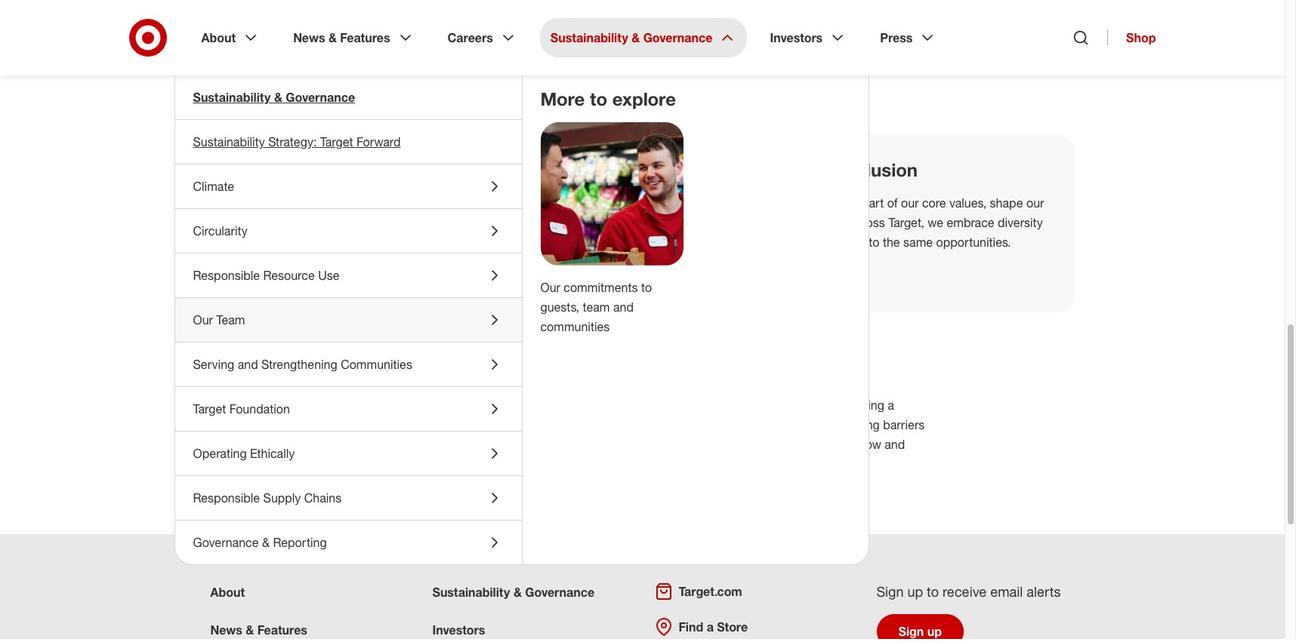 Task type: describe. For each thing, give the bounding box(es) containing it.
our commitments to guests, team and communities link
[[541, 280, 652, 335]]

sustainability for top sustainability & governance link
[[551, 30, 628, 45]]

find a store link
[[655, 619, 748, 637]]

and inside we aim to foster an engaged, diverse, inclusive, safe, purpose-driven culture where team members have equitable opportunities for growth and advancement.
[[275, 235, 296, 250]]

win
[[359, 457, 377, 472]]

to inside we aim to foster an engaged, diverse, inclusive, safe, purpose-driven culture where team members have equitable opportunities for growth and advancement.
[[278, 196, 289, 211]]

we for we believe in human potential and aspire to help
[[359, 398, 376, 413]]

are inside the our team members reach theirs by offering a variety of career development programs, trainings and resources. we are committed to removing barriers to development at target because learning is a key driver for team members' ability to care, grow and win together
[[734, 418, 751, 433]]

governance & reporting link
[[175, 521, 522, 565]]

careers link
[[437, 18, 528, 57]]

find
[[679, 620, 704, 635]]

engaged,
[[343, 196, 393, 211]]

sustainability strategy: target forward
[[193, 134, 401, 150]]

governance inside governance & reporting link
[[193, 536, 259, 551]]

an
[[326, 196, 339, 211]]

news & features for careers
[[293, 30, 390, 45]]

team inside our commitments to guests, team and communities
[[583, 300, 610, 315]]

0 horizontal spatial investors link
[[433, 623, 485, 638]]

section
[[262, 272, 305, 287]]

theirs
[[794, 398, 824, 413]]

our team link
[[175, 298, 522, 342]]

foster
[[292, 196, 323, 211]]

about link for careers
[[191, 18, 271, 57]]

target foundation link
[[175, 388, 522, 431]]

our team
[[193, 313, 245, 328]]

team up 'resources.'
[[675, 398, 702, 413]]

members inside the our team members reach theirs by offering a variety of career development programs, trainings and resources. we are committed to removing barriers to development at target because learning is a key driver for team members' ability to care, grow and win together
[[705, 398, 757, 413]]

news & features link for sustainability & governance
[[210, 623, 307, 638]]

equity
[[730, 196, 764, 211]]

serving
[[193, 357, 234, 373]]

our commitments to guests, team and communities
[[541, 280, 652, 335]]

shop
[[1127, 30, 1156, 45]]

features for sustainability & governance
[[257, 623, 307, 638]]

receive
[[943, 584, 987, 601]]

climate
[[193, 179, 234, 194]]

team inside we aim to foster an engaged, diverse, inclusive, safe, purpose-driven culture where team members have equitable opportunities for growth and advancement.
[[312, 215, 339, 230]]

to left help
[[584, 398, 595, 413]]

news & features for sustainability & governance
[[210, 623, 307, 638]]

explore our team
[[210, 49, 466, 85]]

diversity
[[998, 215, 1043, 230]]

1 horizontal spatial target
[[320, 134, 353, 150]]

0 vertical spatial investors link
[[760, 18, 858, 57]]

up for sign up to receive email alerts
[[908, 584, 923, 601]]

news for careers
[[293, 30, 325, 45]]

inclusion
[[791, 196, 838, 211]]

growth
[[235, 235, 272, 250]]

resource
[[263, 268, 315, 283]]

find a store
[[679, 620, 748, 635]]

we aim to foster an engaged, diverse, inclusive, safe, purpose-driven culture where team members have equitable opportunities for growth and advancement.
[[235, 196, 606, 250]]

guests,
[[541, 300, 580, 315]]

grow
[[855, 437, 882, 453]]

in
[[421, 398, 430, 413]]

0 vertical spatial our
[[328, 49, 381, 85]]

store
[[717, 620, 748, 635]]

news & features link for careers
[[283, 18, 425, 57]]

2 horizontal spatial a
[[888, 398, 895, 413]]

1 horizontal spatial development
[[449, 418, 520, 433]]

responsible resource use
[[193, 268, 340, 283]]

resources.
[[654, 418, 710, 433]]

of inside the our team members reach theirs by offering a variety of career development programs, trainings and resources. we are committed to removing barriers to development at target because learning is a key driver for team members' ability to care, grow and win together
[[398, 418, 408, 433]]

target inside the our team members reach theirs by offering a variety of career development programs, trainings and resources. we are committed to removing barriers to development at target because learning is a key driver for team members' ability to care, grow and win together
[[460, 437, 493, 453]]

and up the strive
[[719, 215, 740, 230]]

investors for investors link to the top
[[770, 30, 823, 45]]

equitable
[[426, 215, 476, 230]]

advancement.
[[299, 235, 375, 250]]

human
[[433, 398, 470, 413]]

sustainability for sustainability strategy: target forward link
[[193, 134, 265, 150]]

talent
[[359, 361, 410, 384]]

management
[[367, 159, 480, 181]]

commitments
[[564, 280, 638, 295]]

and up driver
[[630, 418, 651, 433]]

reach
[[760, 398, 791, 413]]

values,
[[950, 196, 987, 211]]

features for careers
[[340, 30, 390, 45]]

1 vertical spatial sustainability & governance
[[193, 90, 355, 105]]

and up drive on the top right
[[767, 196, 787, 211]]

target.com link
[[655, 583, 743, 601]]

our right drive on the top right
[[773, 215, 791, 230]]

removing
[[830, 418, 880, 433]]

for inside the our team members reach theirs by offering a variety of career development programs, trainings and resources. we are committed to removing barriers to development at target because learning is a key driver for team members' ability to care, grow and win together
[[671, 437, 685, 453]]

core
[[922, 196, 947, 211]]

foundation
[[229, 402, 290, 417]]

about link for sustainability & governance
[[210, 586, 245, 601]]

where
[[275, 215, 308, 230]]

trainings
[[581, 418, 627, 433]]

target foundation
[[193, 402, 290, 417]]

responsible supply chains link
[[175, 477, 522, 521]]

responsible supply chains
[[193, 491, 342, 506]]

our up diversity
[[1027, 196, 1045, 211]]

we inside the our team members reach theirs by offering a variety of career development programs, trainings and resources. we are committed to removing barriers to development at target because learning is a key driver for team members' ability to care, grow and win together
[[713, 418, 731, 433]]

part
[[862, 196, 884, 211]]

our for our team
[[193, 313, 213, 328]]

potential
[[474, 398, 521, 413]]

are inside diversity, equity and inclusion are part of our core values, shape our culture and drive our business. across target, we embrace diversity and strive to give everyone access to the same opportunities.
[[842, 196, 859, 211]]

to left the give
[[735, 235, 746, 250]]

serving and strengthening communities
[[193, 357, 412, 373]]

1 vertical spatial a
[[605, 437, 611, 453]]

opportunities.
[[937, 235, 1011, 250]]

the
[[883, 235, 900, 250]]

same
[[904, 235, 933, 250]]

and left the strive
[[679, 235, 699, 250]]

1 horizontal spatial a
[[707, 620, 714, 635]]

2 vertical spatial sustainability & governance link
[[433, 586, 595, 601]]

have
[[397, 215, 422, 230]]

embrace
[[947, 215, 995, 230]]

diversity, equity & inclusion
[[679, 159, 918, 181]]

by
[[827, 398, 840, 413]]

strengthening
[[262, 357, 338, 373]]

culture inside we aim to foster an engaged, diverse, inclusive, safe, purpose-driven culture where team members have equitable opportunities for growth and advancement.
[[235, 215, 272, 230]]

target,
[[889, 215, 925, 230]]

target.com
[[679, 585, 743, 600]]

and inside our commitments to guests, team and communities
[[613, 300, 634, 315]]

our up the 'target,'
[[901, 196, 919, 211]]

opportunities
[[479, 215, 551, 230]]

diversity, for diversity, equity and inclusion are part of our core values, shape our culture and drive our business. across target, we embrace diversity and strive to give everyone access to the same opportunities.
[[679, 196, 727, 211]]

ethically
[[250, 447, 295, 462]]

variety
[[359, 418, 394, 433]]

strategy:
[[268, 134, 317, 150]]

to left the
[[869, 235, 880, 250]]

email
[[991, 584, 1023, 601]]

diverse,
[[397, 196, 438, 211]]



Task type: locate. For each thing, give the bounding box(es) containing it.
visit
[[235, 272, 259, 287]]

about down governance & reporting
[[210, 586, 245, 601]]

1 horizontal spatial features
[[340, 30, 390, 45]]

sustainability for bottom sustainability & governance link
[[433, 586, 510, 601]]

about up explore
[[201, 30, 236, 45]]

our up 'resources.'
[[654, 398, 671, 413]]

1 vertical spatial development
[[373, 437, 443, 453]]

our inside the our team members reach theirs by offering a variety of career development programs, trainings and resources. we are committed to removing barriers to development at target because learning is a key driver for team members' ability to care, grow and win together
[[654, 398, 671, 413]]

1 vertical spatial are
[[734, 418, 751, 433]]

0 vertical spatial news & features link
[[283, 18, 425, 57]]

learning
[[546, 437, 589, 453]]

diversity,
[[679, 159, 758, 181], [679, 196, 727, 211]]

and right serving
[[238, 357, 258, 373]]

0 vertical spatial are
[[842, 196, 859, 211]]

human capital management
[[235, 159, 480, 181]]

1 vertical spatial of
[[398, 418, 408, 433]]

news & features link
[[283, 18, 425, 57], [210, 623, 307, 638]]

because
[[497, 437, 543, 453]]

our inside our commitments to guests, team and communities
[[541, 280, 561, 295]]

0 vertical spatial we
[[235, 196, 252, 211]]

responsible down growth
[[193, 268, 260, 283]]

about link
[[191, 18, 271, 57], [210, 586, 245, 601]]

our up serving
[[193, 313, 213, 328]]

to right aim
[[278, 196, 289, 211]]

1 horizontal spatial culture
[[679, 215, 716, 230]]

diversity, inside diversity, equity and inclusion are part of our core values, shape our culture and drive our business. across target, we embrace diversity and strive to give everyone access to the same opportunities.
[[679, 196, 727, 211]]

drive
[[743, 215, 769, 230]]

1 vertical spatial news
[[210, 623, 242, 638]]

1 horizontal spatial are
[[842, 196, 859, 211]]

our for our commitments to guests, team and communities
[[541, 280, 561, 295]]

committed
[[754, 418, 813, 433]]

1 vertical spatial about
[[210, 586, 245, 601]]

of right the part
[[888, 196, 898, 211]]

0 horizontal spatial of
[[398, 418, 408, 433]]

target up the capital
[[320, 134, 353, 150]]

1 diversity, from the top
[[679, 159, 758, 181]]

about inside site navigation element
[[201, 30, 236, 45]]

0 horizontal spatial our
[[193, 313, 213, 328]]

investors inside site navigation element
[[770, 30, 823, 45]]

investors
[[770, 30, 823, 45], [433, 623, 485, 638]]

explore
[[210, 49, 319, 85]]

features
[[340, 30, 390, 45], [257, 623, 307, 638]]

up for sign up
[[928, 625, 942, 640]]

we up variety
[[359, 398, 376, 413]]

we up members'
[[713, 418, 731, 433]]

0 vertical spatial features
[[340, 30, 390, 45]]

0 vertical spatial about
[[201, 30, 236, 45]]

sustainability
[[551, 30, 628, 45], [193, 90, 271, 105], [193, 134, 265, 150], [433, 586, 510, 601]]

up up sign up link
[[908, 584, 923, 601]]

are left the part
[[842, 196, 859, 211]]

team
[[312, 215, 339, 230], [583, 300, 610, 315], [675, 398, 702, 413], [688, 437, 716, 453]]

investors link
[[760, 18, 858, 57], [433, 623, 485, 638]]

about for sustainability & governance
[[210, 586, 245, 601]]

for inside we aim to foster an engaged, diverse, inclusive, safe, purpose-driven culture where team members have equitable opportunities for growth and advancement.
[[555, 215, 569, 230]]

1 horizontal spatial investors
[[770, 30, 823, 45]]

everyone
[[775, 235, 824, 250]]

1 horizontal spatial for
[[671, 437, 685, 453]]

give
[[749, 235, 771, 250]]

1 vertical spatial target
[[193, 402, 226, 417]]

1 horizontal spatial members
[[705, 398, 757, 413]]

of inside diversity, equity and inclusion are part of our core values, shape our culture and drive our business. across target, we embrace diversity and strive to give everyone access to the same opportunities.
[[888, 196, 898, 211]]

1 vertical spatial news & features
[[210, 623, 307, 638]]

culture up the strive
[[679, 215, 716, 230]]

our up guests,
[[541, 280, 561, 295]]

0 vertical spatial up
[[908, 584, 923, 601]]

diversity, equity and inclusion are part of our core values, shape our culture and drive our business. across target, we embrace diversity and strive to give everyone access to the same opportunities.
[[679, 196, 1045, 250]]

2 culture from the left
[[679, 215, 716, 230]]

1 vertical spatial features
[[257, 623, 307, 638]]

1 horizontal spatial investors link
[[760, 18, 858, 57]]

0 vertical spatial sustainability & governance link
[[540, 18, 748, 57]]

0 horizontal spatial culture
[[235, 215, 272, 230]]

0 vertical spatial of
[[888, 196, 898, 211]]

operating ethically
[[193, 447, 295, 462]]

0 horizontal spatial investors
[[433, 623, 485, 638]]

sign
[[877, 584, 904, 601], [899, 625, 924, 640]]

shop link
[[1108, 30, 1156, 45]]

0 horizontal spatial a
[[605, 437, 611, 453]]

1 vertical spatial team
[[216, 313, 245, 328]]

key
[[615, 437, 633, 453]]

responsible for responsible supply chains
[[193, 491, 260, 506]]

serving and strengthening communities link
[[175, 343, 522, 387]]

1 responsible from the top
[[193, 268, 260, 283]]

&
[[329, 30, 337, 45], [632, 30, 640, 45], [274, 90, 282, 105], [823, 159, 835, 181], [262, 536, 270, 551], [514, 586, 522, 601], [246, 623, 254, 638]]

site navigation element
[[0, 0, 1297, 640]]

1 vertical spatial sustainability & governance link
[[175, 76, 522, 119]]

sign up link
[[877, 615, 964, 640]]

communities
[[341, 357, 412, 373]]

circularity link
[[175, 209, 522, 253]]

to left receive
[[927, 584, 939, 601]]

2 vertical spatial sustainability & governance
[[433, 586, 595, 601]]

reporting
[[273, 536, 327, 551]]

development up together
[[373, 437, 443, 453]]

for down 'resources.'
[[671, 437, 685, 453]]

1 vertical spatial for
[[671, 437, 685, 453]]

sign up to receive email alerts
[[877, 584, 1061, 601]]

a right 'find'
[[707, 620, 714, 635]]

driven
[[573, 196, 606, 211]]

careers
[[448, 30, 493, 45]]

2 vertical spatial our
[[193, 313, 213, 328]]

development down we believe in human potential and aspire to help
[[449, 418, 520, 433]]

2 horizontal spatial our
[[541, 280, 561, 295]]

responsible down operating
[[193, 491, 260, 506]]

sustainability & governance link
[[540, 18, 748, 57], [175, 76, 522, 119], [433, 586, 595, 601]]

up down sign up to receive email alerts
[[928, 625, 942, 640]]

and inside serving and strengthening communities link
[[238, 357, 258, 373]]

0 horizontal spatial we
[[235, 196, 252, 211]]

development
[[449, 418, 520, 433], [373, 437, 443, 453]]

use
[[318, 268, 340, 283]]

safe,
[[494, 196, 520, 211]]

and down commitments in the left top of the page
[[613, 300, 634, 315]]

we believe in human potential and aspire to help
[[359, 398, 625, 413]]

driver
[[637, 437, 667, 453]]

0 horizontal spatial members
[[342, 215, 394, 230]]

press link
[[870, 18, 948, 57]]

across
[[848, 215, 885, 230]]

0 vertical spatial news & features
[[293, 30, 390, 45]]

to up win
[[359, 437, 369, 453]]

we for we aim to foster an engaged, diverse, inclusive, safe, purpose-driven culture where team members have equitable opportunities for growth and advancement.
[[235, 196, 252, 211]]

1 horizontal spatial up
[[928, 625, 942, 640]]

0 vertical spatial sign
[[877, 584, 904, 601]]

1 vertical spatial diversity,
[[679, 196, 727, 211]]

1 vertical spatial about link
[[210, 586, 245, 601]]

sign for sign up
[[899, 625, 924, 640]]

is
[[593, 437, 601, 453]]

1 vertical spatial investors link
[[433, 623, 485, 638]]

to inside our commitments to guests, team and communities
[[641, 280, 652, 295]]

a right is
[[605, 437, 611, 453]]

and up programs,
[[524, 398, 545, 413]]

programs,
[[523, 418, 578, 433]]

news
[[293, 30, 325, 45], [210, 623, 242, 638]]

1 vertical spatial members
[[705, 398, 757, 413]]

0 horizontal spatial are
[[734, 418, 751, 433]]

2 responsible from the top
[[193, 491, 260, 506]]

team down careers in the top left of the page
[[389, 49, 466, 85]]

target down serving
[[193, 402, 226, 417]]

features inside site navigation element
[[340, 30, 390, 45]]

are up members'
[[734, 418, 751, 433]]

0 vertical spatial team
[[389, 49, 466, 85]]

team down commitments in the left top of the page
[[583, 300, 610, 315]]

0 horizontal spatial target
[[193, 402, 226, 417]]

0 horizontal spatial up
[[908, 584, 923, 601]]

of down the believe
[[398, 418, 408, 433]]

shape
[[990, 196, 1023, 211]]

target
[[320, 134, 353, 150], [193, 402, 226, 417], [460, 437, 493, 453]]

care,
[[825, 437, 852, 453]]

responsible resource use link
[[175, 254, 522, 298]]

diversity, for diversity, equity & inclusion
[[679, 159, 758, 181]]

sign up sign up link
[[877, 584, 904, 601]]

0 vertical spatial investors
[[770, 30, 823, 45]]

2 vertical spatial target
[[460, 437, 493, 453]]

visit section link
[[235, 270, 606, 289]]

1 horizontal spatial team
[[389, 49, 466, 85]]

for down purpose-
[[555, 215, 569, 230]]

and down where
[[275, 235, 296, 250]]

our up sustainability strategy: target forward link
[[328, 49, 381, 85]]

members down engaged, on the top of the page
[[342, 215, 394, 230]]

2 horizontal spatial we
[[713, 418, 731, 433]]

0 vertical spatial sustainability & governance
[[551, 30, 713, 45]]

sustainability strategy: target forward link
[[175, 120, 522, 164]]

0 horizontal spatial features
[[257, 623, 307, 638]]

0 vertical spatial news
[[293, 30, 325, 45]]

1 vertical spatial news & features link
[[210, 623, 307, 638]]

investors for investors link to the left
[[433, 623, 485, 638]]

1 vertical spatial responsible
[[193, 491, 260, 506]]

diversity, up equity
[[679, 159, 758, 181]]

to down "theirs"
[[816, 418, 827, 433]]

governance
[[643, 30, 713, 45], [286, 90, 355, 105], [193, 536, 259, 551], [525, 586, 595, 601]]

believe
[[379, 398, 417, 413]]

to right more
[[590, 88, 608, 110]]

barriers
[[883, 418, 925, 433]]

0 vertical spatial diversity,
[[679, 159, 758, 181]]

members
[[342, 215, 394, 230], [705, 398, 757, 413]]

team inside site navigation element
[[216, 313, 245, 328]]

news & features inside "news & features" link
[[293, 30, 390, 45]]

sign for sign up to receive email alerts
[[877, 584, 904, 601]]

are
[[842, 196, 859, 211], [734, 418, 751, 433]]

0 vertical spatial responsible
[[193, 268, 260, 283]]

inclusive,
[[442, 196, 491, 211]]

0 horizontal spatial development
[[373, 437, 443, 453]]

at
[[446, 437, 457, 453]]

visit section
[[235, 272, 305, 287]]

0 vertical spatial development
[[449, 418, 520, 433]]

1 culture from the left
[[235, 215, 272, 230]]

0 vertical spatial members
[[342, 215, 394, 230]]

supply
[[263, 491, 301, 506]]

1 horizontal spatial news
[[293, 30, 325, 45]]

we left aim
[[235, 196, 252, 211]]

0 horizontal spatial team
[[216, 313, 245, 328]]

our inside our team link
[[193, 313, 213, 328]]

news inside site navigation element
[[293, 30, 325, 45]]

culture inside diversity, equity and inclusion are part of our core values, shape our culture and drive our business. across target, we embrace diversity and strive to give everyone access to the same opportunities.
[[679, 215, 716, 230]]

members inside we aim to foster an engaged, diverse, inclusive, safe, purpose-driven culture where team members have equitable opportunities for growth and advancement.
[[342, 215, 394, 230]]

aim
[[255, 196, 275, 211]]

talent and development
[[359, 361, 565, 384]]

0 horizontal spatial news
[[210, 623, 242, 638]]

sign inside sign up link
[[899, 625, 924, 640]]

responsible for responsible resource use
[[193, 268, 260, 283]]

our
[[901, 196, 919, 211], [1027, 196, 1045, 211], [773, 215, 791, 230], [654, 398, 671, 413]]

1 vertical spatial sign
[[899, 625, 924, 640]]

help
[[598, 398, 621, 413]]

members up members'
[[705, 398, 757, 413]]

governance & reporting
[[193, 536, 327, 551]]

equity
[[763, 159, 818, 181]]

team down 'visit'
[[216, 313, 245, 328]]

2 vertical spatial we
[[713, 418, 731, 433]]

2 vertical spatial a
[[707, 620, 714, 635]]

together
[[380, 457, 424, 472]]

and up "in"
[[415, 361, 447, 384]]

and down barriers
[[885, 437, 905, 453]]

to right commitments in the left top of the page
[[641, 280, 652, 295]]

team down an
[[312, 215, 339, 230]]

0 vertical spatial about link
[[191, 18, 271, 57]]

news for sustainability & governance
[[210, 623, 242, 638]]

two target team members smiling in the grocery department image
[[541, 122, 683, 266]]

explore
[[613, 88, 676, 110]]

strive
[[703, 235, 732, 250]]

0 vertical spatial target
[[320, 134, 353, 150]]

team down 'resources.'
[[688, 437, 716, 453]]

sign down sign up to receive email alerts
[[899, 625, 924, 640]]

2 diversity, from the top
[[679, 196, 727, 211]]

culture up growth
[[235, 215, 272, 230]]

1 horizontal spatial our
[[328, 49, 381, 85]]

operating
[[193, 447, 247, 462]]

0 vertical spatial a
[[888, 398, 895, 413]]

more to explore
[[541, 88, 676, 110]]

members'
[[719, 437, 773, 453]]

0 horizontal spatial for
[[555, 215, 569, 230]]

2 horizontal spatial target
[[460, 437, 493, 453]]

1 vertical spatial our
[[541, 280, 561, 295]]

a up barriers
[[888, 398, 895, 413]]

aspire
[[548, 398, 581, 413]]

we inside we aim to foster an engaged, diverse, inclusive, safe, purpose-driven culture where team members have equitable opportunities for growth and advancement.
[[235, 196, 252, 211]]

more
[[541, 88, 585, 110]]

about for careers
[[201, 30, 236, 45]]

sign up
[[899, 625, 942, 640]]

1 vertical spatial up
[[928, 625, 942, 640]]

we
[[235, 196, 252, 211], [359, 398, 376, 413], [713, 418, 731, 433]]

diversity, up the strive
[[679, 196, 727, 211]]

1 vertical spatial investors
[[433, 623, 485, 638]]

to left care,
[[811, 437, 822, 453]]

0 vertical spatial for
[[555, 215, 569, 230]]

1 horizontal spatial we
[[359, 398, 376, 413]]

target right at
[[460, 437, 493, 453]]

1 horizontal spatial of
[[888, 196, 898, 211]]

1 vertical spatial we
[[359, 398, 376, 413]]

we
[[928, 215, 944, 230]]



Task type: vqa. For each thing, say whether or not it's contained in the screenshot.
"Responsible Supply Chains"
yes



